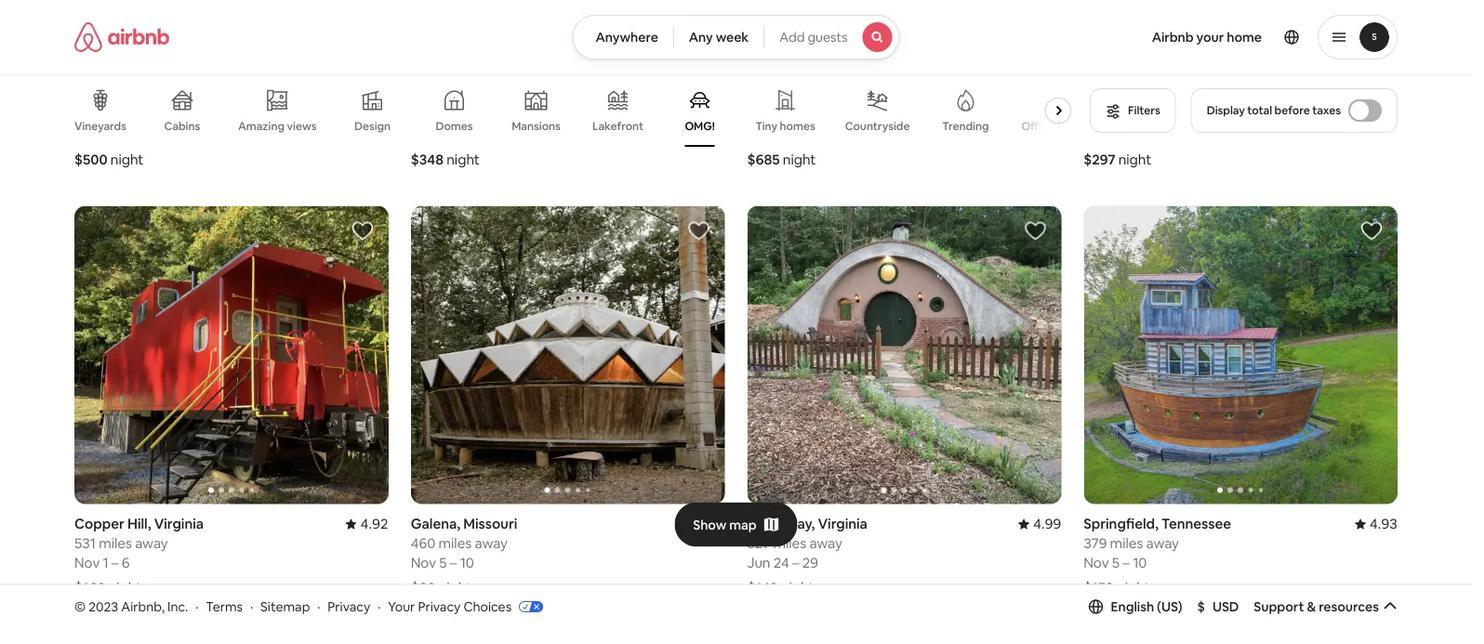 Task type: describe. For each thing, give the bounding box(es) containing it.
6 for $685
[[795, 126, 803, 144]]

airbnb your home
[[1152, 29, 1262, 46]]

display
[[1207, 103, 1245, 118]]

miles for galena, missouri
[[439, 535, 472, 553]]

miles for campton, kentucky
[[775, 106, 808, 124]]

new
[[150, 87, 180, 105]]

nov inside copper hill, virginia 531 miles away nov 1 – 6 $160 night
[[74, 555, 100, 573]]

anywhere
[[596, 29, 658, 46]]

night for broadway, virginia 527 miles away jun 24 – 29 $149 night
[[781, 580, 814, 598]]

omg!
[[685, 119, 715, 134]]

campton, kentucky 366 miles away nov 1 – 6 $685 night
[[748, 87, 878, 169]]

choices
[[464, 599, 512, 616]]

add
[[780, 29, 805, 46]]

away for springfield, missouri
[[472, 106, 505, 124]]

english (us) button
[[1089, 599, 1183, 616]]

sitemap
[[261, 599, 310, 616]]

resources
[[1319, 599, 1380, 616]]

17
[[1113, 126, 1127, 144]]

springfield, missouri 431 miles away nov 1 – 6 $348 night
[[411, 87, 543, 169]]

1 · from the left
[[196, 599, 199, 616]]

nov for 379
[[1084, 555, 1109, 573]]

1 horizontal spatial 4.9
[[1042, 87, 1062, 105]]

7
[[121, 126, 129, 144]]

24
[[774, 555, 790, 573]]

countryside
[[845, 119, 910, 134]]

$348
[[411, 151, 444, 169]]

4.92 out of 5 average rating image for springfield, missouri 431 miles away nov 1 – 6 $348 night
[[682, 87, 725, 105]]

trending
[[943, 119, 989, 134]]

nov for 431
[[411, 126, 436, 144]]

379
[[1084, 535, 1107, 553]]

night inside copper hill, virginia 531 miles away nov 1 – 6 $160 night
[[109, 580, 142, 598]]

add to wishlist: galena, missouri image
[[688, 220, 710, 243]]

©
[[74, 599, 86, 616]]

group for springfield, tennessee
[[1084, 206, 1398, 505]]

before
[[1275, 103, 1310, 118]]

29
[[803, 555, 819, 573]]

$500
[[74, 151, 108, 169]]

4 · from the left
[[378, 599, 381, 616]]

miles inside copper hill, virginia 531 miles away nov 1 – 6 $160 night
[[99, 535, 132, 553]]

jun
[[748, 555, 771, 573]]

miles for broadway, virginia
[[774, 535, 807, 553]]

– for campton, kentucky
[[785, 126, 792, 144]]

lakefront
[[593, 119, 644, 134]]

miles inside rhinebeck, new york 724 miles away jan 2 – 7 $500 night
[[101, 106, 134, 124]]

support
[[1254, 599, 1305, 616]]

springfield, for 431
[[411, 87, 486, 105]]

$160
[[74, 580, 106, 598]]

homes
[[780, 119, 816, 134]]

away for campton, kentucky
[[811, 106, 844, 124]]

total
[[1248, 103, 1273, 118]]

away inside copper hill, virginia 531 miles away nov 1 – 6 $160 night
[[135, 535, 168, 553]]

add to wishlist: broadway, virginia image
[[1025, 220, 1047, 243]]

4.92 for copper hill, virginia 531 miles away nov 1 – 6 $160 night
[[361, 515, 389, 534]]

show map
[[693, 517, 757, 534]]

your
[[388, 599, 415, 616]]

mansions
[[512, 119, 561, 134]]

night for springfield, tennessee 379 miles away nov 5 – 10 $159 night
[[1117, 580, 1151, 598]]

campton,
[[748, 87, 813, 105]]

away for springfield, tennessee
[[1147, 535, 1180, 553]]

terms link
[[206, 599, 243, 616]]

tiny homes
[[756, 119, 816, 134]]

$297
[[1084, 151, 1116, 169]]

3 · from the left
[[317, 599, 321, 616]]

guests
[[808, 29, 848, 46]]

6 for $348
[[458, 126, 466, 144]]

nov for 366
[[748, 126, 773, 144]]

2 4.91 from the left
[[1370, 87, 1398, 105]]

night for galena, missouri 460 miles away nov 5 – 10 $89 night
[[439, 580, 472, 598]]

springfield, for 379
[[1084, 515, 1159, 534]]

– for broadway, virginia
[[793, 555, 800, 573]]

tiny
[[756, 119, 778, 134]]

add guests
[[780, 29, 848, 46]]

4.93
[[1370, 515, 1398, 534]]

display total before taxes button
[[1191, 88, 1398, 133]]

your privacy choices link
[[388, 599, 543, 617]]

jan
[[74, 126, 97, 144]]

add to wishlist: copper hill, virginia image
[[351, 220, 374, 243]]

home
[[1227, 29, 1262, 46]]

map
[[730, 517, 757, 534]]

– inside rhinebeck, new york 724 miles away jan 2 – 7 $500 night
[[111, 126, 118, 144]]

anywhere button
[[573, 15, 674, 60]]

1 for 431
[[439, 126, 445, 144]]

4.92 for springfield, missouri 431 miles away nov 1 – 6 $348 night
[[697, 87, 725, 105]]

broadway,
[[748, 515, 815, 534]]

1 4.91 from the left
[[361, 87, 389, 105]]

airbnb your home link
[[1141, 18, 1274, 57]]

group for broadway, virginia
[[748, 206, 1062, 505]]

add guests button
[[764, 15, 900, 60]]

the-
[[1043, 119, 1065, 133]]

your privacy choices
[[388, 599, 512, 616]]

airbnb
[[1152, 29, 1194, 46]]

dec
[[1084, 126, 1110, 144]]

2
[[100, 126, 108, 144]]

1 privacy from the left
[[328, 599, 371, 616]]

copper
[[74, 515, 124, 534]]



Task type: locate. For each thing, give the bounding box(es) containing it.
– down "copper"
[[112, 555, 119, 573]]

nov
[[411, 126, 436, 144], [748, 126, 773, 144], [74, 555, 100, 573], [411, 555, 436, 573], [1084, 555, 1109, 573]]

2 · from the left
[[250, 599, 253, 616]]

4.92 out of 5 average rating image for copper hill, virginia 531 miles away nov 1 – 6 $160 night
[[346, 515, 389, 534]]

away inside springfield, tennessee 379 miles away nov 5 – 10 $159 night
[[1147, 535, 1180, 553]]

galena,
[[411, 515, 461, 534]]

$89
[[411, 580, 436, 598]]

0 horizontal spatial virginia
[[154, 515, 204, 534]]

0 vertical spatial 4.9
[[1042, 87, 1062, 105]]

missouri
[[489, 87, 543, 105], [464, 515, 518, 534]]

miles right 379
[[1110, 535, 1144, 553]]

miles for springfield, missouri
[[436, 106, 469, 124]]

– right 17
[[1130, 126, 1137, 144]]

away inside broadway, virginia 527 miles away jun 24 – 29 $149 night
[[810, 535, 843, 553]]

2 virginia from the left
[[818, 515, 868, 534]]

879
[[1084, 106, 1108, 124]]

nov down 366
[[748, 126, 773, 144]]

· left privacy link
[[317, 599, 321, 616]]

– right tiny
[[785, 126, 792, 144]]

terms
[[206, 599, 243, 616]]

night inside springfield, missouri 431 miles away nov 1 – 6 $348 night
[[447, 151, 480, 169]]

rhinebeck,
[[74, 87, 147, 105]]

– inside copper hill, virginia 531 miles away nov 1 – 6 $160 night
[[112, 555, 119, 573]]

away
[[137, 106, 170, 124], [472, 106, 505, 124], [811, 106, 844, 124], [1147, 106, 1180, 124], [135, 535, 168, 553], [475, 535, 508, 553], [810, 535, 843, 553], [1147, 535, 1180, 553]]

1 vertical spatial 4.92
[[361, 515, 389, 534]]

4.9 up off-the-grid
[[1042, 87, 1062, 105]]

1 for 366
[[776, 126, 782, 144]]

4.93 out of 5 average rating image
[[1355, 515, 1398, 534]]

miles inside galena, missouri 460 miles away nov 5 – 10 $89 night
[[439, 535, 472, 553]]

miles inside broadway, virginia 527 miles away jun 24 – 29 $149 night
[[774, 535, 807, 553]]

privacy
[[328, 599, 371, 616], [418, 599, 461, 616]]

10 for $159
[[1133, 555, 1147, 573]]

domes
[[436, 119, 473, 134]]

lumberton,
[[1084, 87, 1161, 105]]

away down hill,
[[135, 535, 168, 553]]

1 vertical spatial springfield,
[[1084, 515, 1159, 534]]

springfield,
[[411, 87, 486, 105], [1084, 515, 1159, 534]]

away for broadway, virginia
[[810, 535, 843, 553]]

english
[[1111, 599, 1155, 616]]

away inside the lumberton, texas 879 miles away dec 17 – 22 $297 night
[[1147, 106, 1180, 124]]

away left mansions
[[472, 106, 505, 124]]

0 vertical spatial 4.92 out of 5 average rating image
[[682, 87, 725, 105]]

– inside springfield, missouri 431 miles away nov 1 – 6 $348 night
[[448, 126, 455, 144]]

night inside galena, missouri 460 miles away nov 5 – 10 $89 night
[[439, 580, 472, 598]]

night up your privacy choices
[[439, 580, 472, 598]]

6 down hill,
[[122, 555, 130, 573]]

night down the 22
[[1119, 151, 1152, 169]]

rhinebeck, new york 724 miles away jan 2 – 7 $500 night
[[74, 87, 212, 169]]

group containing amazing views
[[74, 74, 1086, 147]]

kentucky
[[816, 87, 878, 105]]

2 5 from the left
[[1113, 555, 1120, 573]]

springfield, up domes at top left
[[411, 87, 486, 105]]

miles for lumberton, texas
[[1111, 106, 1144, 124]]

away up '29'
[[810, 535, 843, 553]]

1 inside springfield, missouri 431 miles away nov 1 – 6 $348 night
[[439, 126, 445, 144]]

1 virginia from the left
[[154, 515, 204, 534]]

0 horizontal spatial 10
[[460, 555, 474, 573]]

inc.
[[167, 599, 188, 616]]

4.92 up omg! at the left of page
[[697, 87, 725, 105]]

privacy left the your
[[328, 599, 371, 616]]

night inside rhinebeck, new york 724 miles away jan 2 – 7 $500 night
[[111, 151, 144, 169]]

1 vertical spatial 4.9
[[705, 515, 725, 534]]

york
[[183, 87, 212, 105]]

6 inside copper hill, virginia 531 miles away nov 1 – 6 $160 night
[[122, 555, 130, 573]]

1 horizontal spatial 5
[[1113, 555, 1120, 573]]

$159
[[1084, 580, 1114, 598]]

1 up $160
[[103, 555, 109, 573]]

1 horizontal spatial 10
[[1133, 555, 1147, 573]]

527
[[748, 535, 770, 553]]

4.92 out of 5 average rating image left galena,
[[346, 515, 389, 534]]

0 horizontal spatial 6
[[122, 555, 130, 573]]

miles inside springfield, missouri 431 miles away nov 1 – 6 $348 night
[[436, 106, 469, 124]]

4.9 out of 5 average rating image
[[690, 515, 725, 534]]

0 horizontal spatial 4.92 out of 5 average rating image
[[346, 515, 389, 534]]

10 up english (us) button
[[1133, 555, 1147, 573]]

6 inside springfield, missouri 431 miles away nov 1 – 6 $348 night
[[458, 126, 466, 144]]

nov for 460
[[411, 555, 436, 573]]

366
[[748, 106, 772, 124]]

0 horizontal spatial springfield,
[[411, 87, 486, 105]]

off-the-grid
[[1022, 119, 1086, 133]]

virginia
[[154, 515, 204, 534], [818, 515, 868, 534]]

grid
[[1065, 119, 1086, 133]]

– for galena, missouri
[[450, 555, 457, 573]]

10 inside springfield, tennessee 379 miles away nov 5 – 10 $159 night
[[1133, 555, 1147, 573]]

missouri up mansions
[[489, 87, 543, 105]]

0 horizontal spatial 4.9
[[705, 515, 725, 534]]

off-
[[1022, 119, 1043, 133]]

cabins
[[164, 119, 200, 134]]

5 inside springfield, tennessee 379 miles away nov 5 – 10 $159 night
[[1113, 555, 1120, 573]]

away inside rhinebeck, new york 724 miles away jan 2 – 7 $500 night
[[137, 106, 170, 124]]

– for springfield, missouri
[[448, 126, 455, 144]]

night for springfield, missouri 431 miles away nov 1 – 6 $348 night
[[447, 151, 480, 169]]

night down the homes
[[783, 151, 816, 169]]

1 horizontal spatial 4.92
[[697, 87, 725, 105]]

1 horizontal spatial 1
[[439, 126, 445, 144]]

texas
[[1164, 87, 1201, 105]]

night for campton, kentucky 366 miles away nov 1 – 6 $685 night
[[783, 151, 816, 169]]

$
[[1198, 599, 1206, 616]]

galena, missouri 460 miles away nov 5 – 10 $89 night
[[411, 515, 518, 598]]

views
[[287, 119, 317, 133]]

– inside galena, missouri 460 miles away nov 5 – 10 $89 night
[[450, 555, 457, 573]]

week
[[716, 29, 749, 46]]

amazing views
[[238, 119, 317, 133]]

show
[[693, 517, 727, 534]]

night inside broadway, virginia 527 miles away jun 24 – 29 $149 night
[[781, 580, 814, 598]]

english (us)
[[1111, 599, 1183, 616]]

away down kentucky
[[811, 106, 844, 124]]

531
[[74, 535, 96, 553]]

– inside broadway, virginia 527 miles away jun 24 – 29 $149 night
[[793, 555, 800, 573]]

usd
[[1213, 599, 1240, 616]]

1 inside copper hill, virginia 531 miles away nov 1 – 6 $160 night
[[103, 555, 109, 573]]

privacy link
[[328, 599, 371, 616]]

taxes
[[1313, 103, 1342, 118]]

away up choices
[[475, 535, 508, 553]]

support & resources
[[1254, 599, 1380, 616]]

· left the your
[[378, 599, 381, 616]]

night up english
[[1117, 580, 1151, 598]]

miles down the rhinebeck, at the left top
[[101, 106, 134, 124]]

&
[[1308, 599, 1317, 616]]

away up the 22
[[1147, 106, 1180, 124]]

any
[[689, 29, 713, 46]]

privacy down $89
[[418, 599, 461, 616]]

1 5 from the left
[[439, 555, 447, 573]]

springfield, inside springfield, missouri 431 miles away nov 1 – 6 $348 night
[[411, 87, 486, 105]]

group for copper hill, virginia
[[74, 206, 389, 505]]

miles inside springfield, tennessee 379 miles away nov 5 – 10 $159 night
[[1110, 535, 1144, 553]]

add to wishlist: springfield, tennessee image
[[1361, 220, 1383, 243]]

4.99 out of 5 average rating image
[[1019, 515, 1062, 534]]

filters
[[1129, 103, 1161, 118]]

0 horizontal spatial 4.92
[[361, 515, 389, 534]]

4.91 out of 5 average rating image
[[1355, 87, 1398, 105]]

460
[[411, 535, 436, 553]]

0 vertical spatial springfield,
[[411, 87, 486, 105]]

virginia right hill,
[[154, 515, 204, 534]]

nov inside galena, missouri 460 miles away nov 5 – 10 $89 night
[[411, 555, 436, 573]]

missouri inside galena, missouri 460 miles away nov 5 – 10 $89 night
[[464, 515, 518, 534]]

design
[[354, 119, 391, 134]]

amazing
[[238, 119, 285, 133]]

2 horizontal spatial 1
[[776, 126, 782, 144]]

nov down 379
[[1084, 555, 1109, 573]]

© 2023 airbnb, inc. ·
[[74, 599, 199, 616]]

missouri for 460 miles away
[[464, 515, 518, 534]]

2 10 from the left
[[1133, 555, 1147, 573]]

10
[[460, 555, 474, 573], [1133, 555, 1147, 573]]

profile element
[[923, 0, 1398, 74]]

6 left mansions
[[458, 126, 466, 144]]

support & resources button
[[1254, 599, 1398, 616]]

virginia inside copper hill, virginia 531 miles away nov 1 – 6 $160 night
[[154, 515, 204, 534]]

4.92 out of 5 average rating image up omg! at the left of page
[[682, 87, 725, 105]]

away inside springfield, missouri 431 miles away nov 1 – 6 $348 night
[[472, 106, 505, 124]]

0 horizontal spatial privacy
[[328, 599, 371, 616]]

night down 7 at top left
[[111, 151, 144, 169]]

nov down 431
[[411, 126, 436, 144]]

0 vertical spatial 4.92
[[697, 87, 725, 105]]

away for lumberton, texas
[[1147, 106, 1180, 124]]

1 horizontal spatial virginia
[[818, 515, 868, 534]]

missouri inside springfield, missouri 431 miles away nov 1 – 6 $348 night
[[489, 87, 543, 105]]

1 up $348
[[439, 126, 445, 144]]

group for galena, missouri
[[411, 206, 725, 505]]

springfield, up 379
[[1084, 515, 1159, 534]]

– for springfield, tennessee
[[1123, 555, 1130, 573]]

– inside campton, kentucky 366 miles away nov 1 – 6 $685 night
[[785, 126, 792, 144]]

431
[[411, 106, 433, 124]]

0 horizontal spatial 1
[[103, 555, 109, 573]]

lumberton, texas 879 miles away dec 17 – 22 $297 night
[[1084, 87, 1201, 169]]

6 inside campton, kentucky 366 miles away nov 1 – 6 $685 night
[[795, 126, 803, 144]]

$ usd
[[1198, 599, 1240, 616]]

miles down lumberton,
[[1111, 106, 1144, 124]]

night inside the lumberton, texas 879 miles away dec 17 – 22 $297 night
[[1119, 151, 1152, 169]]

missouri for 431 miles away
[[489, 87, 543, 105]]

10 for $89
[[460, 555, 474, 573]]

miles up 24 at the bottom of page
[[774, 535, 807, 553]]

nov inside springfield, tennessee 379 miles away nov 5 – 10 $159 night
[[1084, 555, 1109, 573]]

night down domes at top left
[[447, 151, 480, 169]]

4.9 left map
[[705, 515, 725, 534]]

1 inside campton, kentucky 366 miles away nov 1 – 6 $685 night
[[776, 126, 782, 144]]

6 right tiny
[[795, 126, 803, 144]]

5 up $159
[[1113, 555, 1120, 573]]

4.92 left galena,
[[361, 515, 389, 534]]

virginia inside broadway, virginia 527 miles away jun 24 – 29 $149 night
[[818, 515, 868, 534]]

miles right 431
[[436, 106, 469, 124]]

– right 24 at the bottom of page
[[793, 555, 800, 573]]

night inside campton, kentucky 366 miles away nov 1 – 6 $685 night
[[783, 151, 816, 169]]

nov down 531
[[74, 555, 100, 573]]

– right design in the left of the page
[[448, 126, 455, 144]]

0 horizontal spatial 4.91
[[361, 87, 389, 105]]

0 horizontal spatial 5
[[439, 555, 447, 573]]

miles down "copper"
[[99, 535, 132, 553]]

away inside galena, missouri 460 miles away nov 5 – 10 $89 night
[[475, 535, 508, 553]]

1 horizontal spatial privacy
[[418, 599, 461, 616]]

missouri right galena,
[[464, 515, 518, 534]]

6
[[458, 126, 466, 144], [795, 126, 803, 144], [122, 555, 130, 573]]

miles down "campton,"
[[775, 106, 808, 124]]

– inside springfield, tennessee 379 miles away nov 5 – 10 $159 night
[[1123, 555, 1130, 573]]

– inside the lumberton, texas 879 miles away dec 17 – 22 $297 night
[[1130, 126, 1137, 144]]

–
[[111, 126, 118, 144], [448, 126, 455, 144], [785, 126, 792, 144], [1130, 126, 1137, 144], [112, 555, 119, 573], [450, 555, 457, 573], [793, 555, 800, 573], [1123, 555, 1130, 573]]

1 vertical spatial 4.92 out of 5 average rating image
[[346, 515, 389, 534]]

5 for 379
[[1113, 555, 1120, 573]]

away down tennessee
[[1147, 535, 1180, 553]]

$149
[[748, 580, 778, 598]]

1 horizontal spatial springfield,
[[1084, 515, 1159, 534]]

1 horizontal spatial 4.91
[[1370, 87, 1398, 105]]

night down '29'
[[781, 580, 814, 598]]

nov inside campton, kentucky 366 miles away nov 1 – 6 $685 night
[[748, 126, 773, 144]]

springfield, tennessee 379 miles away nov 5 – 10 $159 night
[[1084, 515, 1232, 598]]

filters button
[[1090, 88, 1177, 133]]

night for lumberton, texas 879 miles away dec 17 – 22 $297 night
[[1119, 151, 1152, 169]]

virginia up '29'
[[818, 515, 868, 534]]

– down galena,
[[450, 555, 457, 573]]

night inside springfield, tennessee 379 miles away nov 5 – 10 $159 night
[[1117, 580, 1151, 598]]

2023
[[89, 599, 118, 616]]

terms · sitemap · privacy
[[206, 599, 371, 616]]

springfield, inside springfield, tennessee 379 miles away nov 5 – 10 $159 night
[[1084, 515, 1159, 534]]

4.92 out of 5 average rating image
[[682, 87, 725, 105], [346, 515, 389, 534]]

None search field
[[573, 15, 900, 60]]

miles inside campton, kentucky 366 miles away nov 1 – 6 $685 night
[[775, 106, 808, 124]]

– for lumberton, texas
[[1130, 126, 1137, 144]]

show map button
[[675, 503, 798, 548]]

any week button
[[673, 15, 765, 60]]

5 down galena,
[[439, 555, 447, 573]]

5 inside galena, missouri 460 miles away nov 5 – 10 $89 night
[[439, 555, 447, 573]]

none search field containing anywhere
[[573, 15, 900, 60]]

(us)
[[1157, 599, 1183, 616]]

1 horizontal spatial 6
[[458, 126, 466, 144]]

miles down galena,
[[439, 535, 472, 553]]

22
[[1140, 126, 1155, 144]]

4.91 right taxes
[[1370, 87, 1398, 105]]

1 up the $685
[[776, 126, 782, 144]]

your
[[1197, 29, 1225, 46]]

away down new
[[137, 106, 170, 124]]

4.91 up design in the left of the page
[[361, 87, 389, 105]]

group
[[74, 74, 1086, 147], [74, 206, 389, 505], [411, 206, 725, 505], [748, 206, 1062, 505], [1084, 206, 1398, 505]]

away inside campton, kentucky 366 miles away nov 1 – 6 $685 night
[[811, 106, 844, 124]]

2 horizontal spatial 6
[[795, 126, 803, 144]]

5 for 460
[[439, 555, 447, 573]]

1 10 from the left
[[460, 555, 474, 573]]

$685
[[748, 151, 780, 169]]

away for galena, missouri
[[475, 535, 508, 553]]

vineyards
[[74, 119, 126, 134]]

nov inside springfield, missouri 431 miles away nov 1 – 6 $348 night
[[411, 126, 436, 144]]

10 inside galena, missouri 460 miles away nov 5 – 10 $89 night
[[460, 555, 474, 573]]

night up © 2023 airbnb, inc. ·
[[109, 580, 142, 598]]

– left 7 at top left
[[111, 126, 118, 144]]

10 up the your privacy choices link
[[460, 555, 474, 573]]

broadway, virginia 527 miles away jun 24 – 29 $149 night
[[748, 515, 868, 598]]

miles inside the lumberton, texas 879 miles away dec 17 – 22 $297 night
[[1111, 106, 1144, 124]]

airbnb,
[[121, 599, 165, 616]]

tennessee
[[1162, 515, 1232, 534]]

· right inc.
[[196, 599, 199, 616]]

4.9 out of 5 average rating image
[[1027, 87, 1062, 105]]

miles for springfield, tennessee
[[1110, 535, 1144, 553]]

2 privacy from the left
[[418, 599, 461, 616]]

4.91 out of 5 average rating image
[[346, 87, 389, 105]]

4.99
[[1034, 515, 1062, 534]]

1 vertical spatial missouri
[[464, 515, 518, 534]]

– up english
[[1123, 555, 1130, 573]]

1 horizontal spatial 4.92 out of 5 average rating image
[[682, 87, 725, 105]]

0 vertical spatial missouri
[[489, 87, 543, 105]]

nov down 460
[[411, 555, 436, 573]]

· right terms 'link'
[[250, 599, 253, 616]]



Task type: vqa. For each thing, say whether or not it's contained in the screenshot.
middle The 1
yes



